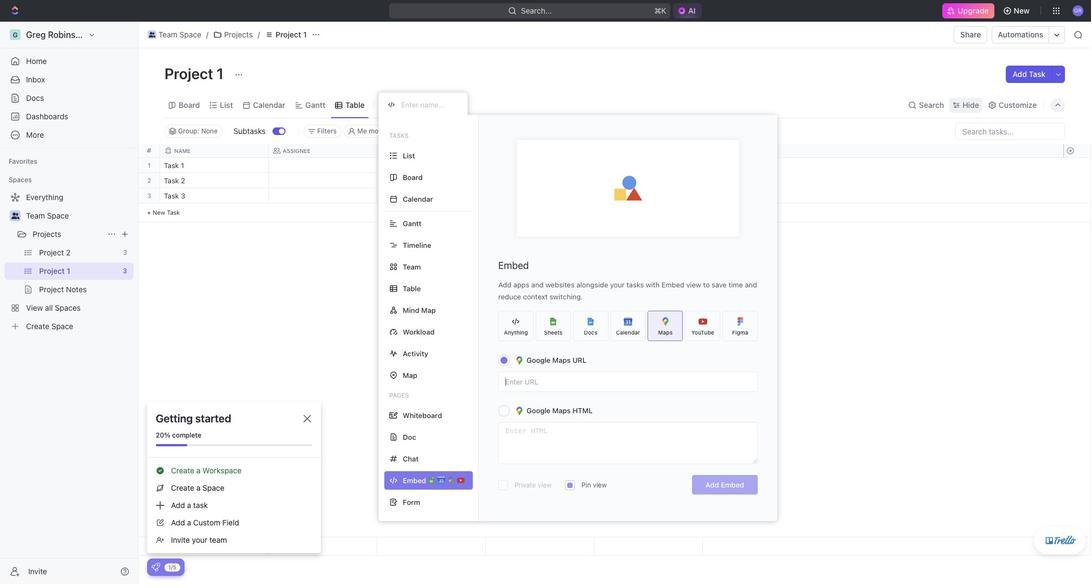 Task type: vqa. For each thing, say whether or not it's contained in the screenshot.
"business time" image
no



Task type: locate. For each thing, give the bounding box(es) containing it.
docs down "inbox"
[[26, 93, 44, 103]]

inbox link
[[4, 71, 134, 89]]

0 horizontal spatial table
[[346, 100, 365, 109]]

1 vertical spatial map
[[403, 371, 418, 380]]

started
[[195, 413, 231, 425]]

1 google from the top
[[527, 356, 551, 365]]

0 horizontal spatial invite
[[28, 567, 47, 577]]

team down timeline
[[403, 263, 421, 271]]

do for ‎task 2
[[394, 178, 403, 185]]

team
[[210, 536, 227, 545]]

2 to do cell from the top
[[377, 188, 486, 203]]

save
[[712, 281, 727, 289]]

automations button
[[993, 27, 1049, 43]]

new down task 3
[[153, 209, 165, 216]]

tree containing team space
[[4, 189, 134, 336]]

add embed button
[[692, 476, 758, 495]]

to inside add apps and websites alongside your tasks with embed view to save time and reduce context switching.
[[704, 281, 710, 289]]

your left tasks
[[610, 281, 625, 289]]

add inside button
[[1013, 70, 1028, 79]]

1 do from the top
[[394, 178, 403, 185]]

view left the save
[[687, 281, 702, 289]]

embed inside add apps and websites alongside your tasks with embed view to save time and reduce context switching.
[[662, 281, 685, 289]]

view right pin
[[593, 482, 607, 490]]

team space right user group icon
[[159, 30, 201, 39]]

table
[[346, 100, 365, 109], [403, 284, 421, 293]]

a for space
[[196, 484, 201, 493]]

map
[[421, 306, 436, 315], [403, 371, 418, 380]]

do down tasks
[[394, 178, 403, 185]]

2 vertical spatial calendar
[[616, 329, 640, 336]]

hide inside button
[[518, 127, 533, 135]]

a up the create a space
[[196, 467, 201, 476]]

calendar link
[[251, 97, 285, 113]]

google down the "sheets"
[[527, 356, 551, 365]]

projects link inside tree
[[33, 226, 103, 243]]

subtasks button
[[229, 123, 273, 140]]

to do for task 3
[[384, 193, 403, 200]]

1 horizontal spatial view
[[593, 482, 607, 490]]

with
[[646, 281, 660, 289]]

1 vertical spatial google
[[527, 407, 551, 415]]

invite inside sidebar navigation
[[28, 567, 47, 577]]

2 horizontal spatial view
[[687, 281, 702, 289]]

chat
[[403, 455, 419, 464]]

hide right search
[[963, 100, 980, 109]]

maps left html
[[553, 407, 571, 415]]

0 vertical spatial projects
[[224, 30, 253, 39]]

table inside 'table' link
[[346, 100, 365, 109]]

field
[[223, 519, 239, 528]]

‎task down ‎task 1 on the top of page
[[164, 177, 179, 185]]

‎task for ‎task 2
[[164, 177, 179, 185]]

create up the create a space
[[171, 467, 194, 476]]

1 horizontal spatial /
[[258, 30, 260, 39]]

table up mind
[[403, 284, 421, 293]]

0 horizontal spatial hide
[[518, 127, 533, 135]]

add for add a task
[[171, 501, 185, 511]]

0 vertical spatial invite
[[171, 536, 190, 545]]

project
[[276, 30, 301, 39], [165, 65, 213, 83]]

0 horizontal spatial /
[[206, 30, 209, 39]]

to do
[[384, 178, 403, 185], [384, 193, 403, 200]]

embed
[[499, 260, 529, 272], [662, 281, 685, 289], [721, 481, 745, 490]]

calendar up subtasks button
[[253, 100, 285, 109]]

0 vertical spatial hide
[[963, 100, 980, 109]]

closed
[[479, 127, 500, 135]]

1 to do cell from the top
[[377, 173, 486, 188]]

3 down the ‎task 2
[[181, 192, 185, 200]]

list up subtasks button
[[220, 100, 233, 109]]

your down add a custom field
[[192, 536, 208, 545]]

1 horizontal spatial project 1
[[276, 30, 307, 39]]

3 left task 3
[[147, 192, 151, 199]]

0 vertical spatial calendar
[[253, 100, 285, 109]]

tree inside sidebar navigation
[[4, 189, 134, 336]]

1 vertical spatial board
[[403, 173, 423, 182]]

0 vertical spatial table
[[346, 100, 365, 109]]

2 vertical spatial embed
[[721, 481, 745, 490]]

1 horizontal spatial space
[[180, 30, 201, 39]]

board
[[179, 100, 200, 109], [403, 173, 423, 182]]

1 set priority element from the top
[[593, 174, 609, 190]]

project 1
[[276, 30, 307, 39], [165, 65, 227, 83]]

press space to select this row. row containing ‎task 2
[[160, 173, 703, 190]]

1 vertical spatial task
[[164, 192, 179, 200]]

to
[[384, 178, 392, 185], [384, 193, 392, 200], [704, 281, 710, 289]]

0 vertical spatial google
[[527, 356, 551, 365]]

docs up url
[[584, 329, 598, 336]]

maps for html
[[553, 407, 571, 415]]

add for add apps and websites alongside your tasks with embed view to save time and reduce context switching.
[[499, 281, 512, 289]]

a
[[196, 467, 201, 476], [196, 484, 201, 493], [187, 501, 191, 511], [187, 519, 191, 528]]

set priority image
[[593, 174, 609, 190], [593, 189, 609, 205]]

1 horizontal spatial hide
[[963, 100, 980, 109]]

a up task
[[196, 484, 201, 493]]

1 and from the left
[[532, 281, 544, 289]]

a left task
[[187, 501, 191, 511]]

team space right user group image
[[26, 211, 69, 221]]

new inside button
[[1014, 6, 1030, 15]]

set priority element for 3
[[593, 189, 609, 205]]

upgrade
[[958, 6, 989, 15]]

to do cell
[[377, 173, 486, 188], [377, 188, 486, 203]]

favorites button
[[4, 155, 42, 168]]

1 vertical spatial gantt
[[403, 219, 422, 228]]

gantt up timeline
[[403, 219, 422, 228]]

1 vertical spatial space
[[47, 211, 69, 221]]

1 vertical spatial projects
[[33, 230, 61, 239]]

add for add task
[[1013, 70, 1028, 79]]

/
[[206, 30, 209, 39], [258, 30, 260, 39]]

1 horizontal spatial table
[[403, 284, 421, 293]]

0 horizontal spatial projects
[[33, 230, 61, 239]]

0 vertical spatial team
[[159, 30, 177, 39]]

to do for ‎task 2
[[384, 178, 403, 185]]

to do cell for ‎task 2
[[377, 173, 486, 188]]

embed inside "button"
[[721, 481, 745, 490]]

team right user group icon
[[159, 30, 177, 39]]

google for google maps url
[[527, 356, 551, 365]]

calendar
[[253, 100, 285, 109], [403, 195, 433, 203], [616, 329, 640, 336]]

2 create from the top
[[171, 484, 194, 493]]

1 vertical spatial do
[[394, 193, 403, 200]]

apps
[[514, 281, 530, 289]]

20%
[[156, 432, 170, 440]]

create
[[171, 467, 194, 476], [171, 484, 194, 493]]

your inside add apps and websites alongside your tasks with embed view to save time and reduce context switching.
[[610, 281, 625, 289]]

close image
[[304, 415, 311, 423]]

‎task up the ‎task 2
[[164, 161, 179, 170]]

board link
[[177, 97, 200, 113]]

2 ‎task from the top
[[164, 177, 179, 185]]

team
[[159, 30, 177, 39], [26, 211, 45, 221], [403, 263, 421, 271]]

calendar up timeline
[[403, 195, 433, 203]]

row
[[160, 144, 703, 158]]

maps left youtube
[[659, 329, 673, 336]]

view inside add apps and websites alongside your tasks with embed view to save time and reduce context switching.
[[687, 281, 702, 289]]

0 vertical spatial board
[[179, 100, 200, 109]]

tasks
[[627, 281, 644, 289]]

0 vertical spatial list
[[220, 100, 233, 109]]

1 horizontal spatial embed
[[662, 281, 685, 289]]

to do cell up timeline
[[377, 188, 486, 203]]

1 vertical spatial docs
[[584, 329, 598, 336]]

0 vertical spatial project 1
[[276, 30, 307, 39]]

0 horizontal spatial board
[[179, 100, 200, 109]]

0 vertical spatial team space link
[[145, 28, 204, 41]]

1 vertical spatial your
[[192, 536, 208, 545]]

0 horizontal spatial projects link
[[33, 226, 103, 243]]

map right mind
[[421, 306, 436, 315]]

Enter HTML text field
[[499, 423, 758, 464]]

row group containing ‎task 1
[[160, 158, 703, 223]]

2 vertical spatial task
[[167, 209, 180, 216]]

share button
[[954, 26, 988, 43]]

favorites
[[9, 158, 37, 166]]

2
[[181, 177, 185, 185], [147, 177, 151, 184]]

1 to do from the top
[[384, 178, 403, 185]]

0 horizontal spatial gantt
[[306, 100, 326, 109]]

2 up task 3
[[181, 177, 185, 185]]

a down add a task
[[187, 519, 191, 528]]

hide inside dropdown button
[[963, 100, 980, 109]]

0 horizontal spatial space
[[47, 211, 69, 221]]

1 vertical spatial team space
[[26, 211, 69, 221]]

tasks
[[389, 132, 409, 139]]

0 vertical spatial create
[[171, 467, 194, 476]]

0 horizontal spatial project
[[165, 65, 213, 83]]

team space inside tree
[[26, 211, 69, 221]]

1 ‎task from the top
[[164, 161, 179, 170]]

1 create from the top
[[171, 467, 194, 476]]

0 horizontal spatial new
[[153, 209, 165, 216]]

hide right closed
[[518, 127, 533, 135]]

1 horizontal spatial invite
[[171, 536, 190, 545]]

task for add task
[[1030, 70, 1046, 79]]

0 vertical spatial task
[[1030, 70, 1046, 79]]

gantt left 'table' link
[[306, 100, 326, 109]]

dashboards
[[26, 112, 68, 121]]

and up context on the bottom
[[532, 281, 544, 289]]

1 horizontal spatial and
[[745, 281, 758, 289]]

list down tasks
[[403, 151, 415, 160]]

task inside row group
[[164, 192, 179, 200]]

0 vertical spatial to do
[[384, 178, 403, 185]]

press space to select this row. row containing ‎task 1
[[160, 158, 703, 175]]

figma
[[732, 329, 749, 336]]

google left html
[[527, 407, 551, 415]]

0 vertical spatial team space
[[159, 30, 201, 39]]

1 horizontal spatial gantt
[[403, 219, 422, 228]]

customize button
[[985, 97, 1041, 113]]

and right time
[[745, 281, 758, 289]]

add inside add apps and websites alongside your tasks with embed view to save time and reduce context switching.
[[499, 281, 512, 289]]

0 horizontal spatial your
[[192, 536, 208, 545]]

home link
[[4, 53, 134, 70]]

board down tasks
[[403, 173, 423, 182]]

set priority element
[[593, 174, 609, 190], [593, 189, 609, 205]]

space down create a workspace
[[203, 484, 225, 493]]

cell
[[269, 158, 377, 173], [377, 158, 486, 173], [486, 158, 595, 173], [269, 173, 377, 188], [486, 173, 595, 188], [269, 188, 377, 203], [486, 188, 595, 203]]

task up customize
[[1030, 70, 1046, 79]]

add apps and websites alongside your tasks with embed view to save time and reduce context switching.
[[499, 281, 758, 301]]

maps
[[659, 329, 673, 336], [553, 356, 571, 365], [553, 407, 571, 415]]

and
[[532, 281, 544, 289], [745, 281, 758, 289]]

1 horizontal spatial your
[[610, 281, 625, 289]]

1 vertical spatial embed
[[662, 281, 685, 289]]

new inside grid
[[153, 209, 165, 216]]

1 vertical spatial to do
[[384, 193, 403, 200]]

do up timeline
[[394, 193, 403, 200]]

a for task
[[187, 501, 191, 511]]

2 left the ‎task 2
[[147, 177, 151, 184]]

calendar down add apps and websites alongside your tasks with embed view to save time and reduce context switching.
[[616, 329, 640, 336]]

docs link
[[4, 90, 134, 107]]

new button
[[999, 2, 1037, 20]]

0 horizontal spatial calendar
[[253, 100, 285, 109]]

workload
[[403, 328, 435, 336]]

task down the ‎task 2
[[164, 192, 179, 200]]

pages
[[389, 392, 409, 399]]

0 horizontal spatial docs
[[26, 93, 44, 103]]

2 set priority image from the top
[[593, 189, 609, 205]]

new up automations
[[1014, 6, 1030, 15]]

0 horizontal spatial team
[[26, 211, 45, 221]]

1 horizontal spatial projects link
[[211, 28, 256, 41]]

press space to select this row. row containing 3
[[138, 188, 160, 204]]

2 vertical spatial maps
[[553, 407, 571, 415]]

add inside "button"
[[706, 481, 719, 490]]

create a workspace
[[171, 467, 242, 476]]

add for add embed
[[706, 481, 719, 490]]

show
[[460, 127, 477, 135]]

projects link
[[211, 28, 256, 41], [33, 226, 103, 243]]

to for task 3
[[384, 193, 392, 200]]

1 vertical spatial maps
[[553, 356, 571, 365]]

1 vertical spatial team space link
[[26, 207, 131, 225]]

space
[[180, 30, 201, 39], [47, 211, 69, 221], [203, 484, 225, 493]]

1 vertical spatial project 1
[[165, 65, 227, 83]]

2 and from the left
[[745, 281, 758, 289]]

space right user group icon
[[180, 30, 201, 39]]

0 vertical spatial your
[[610, 281, 625, 289]]

search
[[920, 100, 945, 109]]

table right gantt link
[[346, 100, 365, 109]]

0 vertical spatial project
[[276, 30, 301, 39]]

google
[[527, 356, 551, 365], [527, 407, 551, 415]]

create for create a workspace
[[171, 467, 194, 476]]

project 1 link
[[262, 28, 310, 41]]

spaces
[[9, 176, 32, 184]]

grid containing ‎task 1
[[138, 144, 1092, 557]]

view button
[[379, 97, 414, 113]]

view right private
[[538, 482, 552, 490]]

0 horizontal spatial and
[[532, 281, 544, 289]]

0 vertical spatial do
[[394, 178, 403, 185]]

your
[[610, 281, 625, 289], [192, 536, 208, 545]]

Enter name... field
[[400, 100, 459, 110]]

space right user group image
[[47, 211, 69, 221]]

view for pin view
[[593, 482, 607, 490]]

1 set priority image from the top
[[593, 174, 609, 190]]

team right user group image
[[26, 211, 45, 221]]

1 vertical spatial new
[[153, 209, 165, 216]]

1 horizontal spatial board
[[403, 173, 423, 182]]

grid
[[138, 144, 1092, 557]]

board left list link
[[179, 100, 200, 109]]

1 vertical spatial projects link
[[33, 226, 103, 243]]

1 horizontal spatial new
[[1014, 6, 1030, 15]]

create up add a task
[[171, 484, 194, 493]]

1 vertical spatial to
[[384, 193, 392, 200]]

onboarding checklist button image
[[152, 564, 160, 572]]

websites
[[546, 281, 575, 289]]

getting
[[156, 413, 193, 425]]

to do cell down the assignees
[[377, 173, 486, 188]]

0 vertical spatial map
[[421, 306, 436, 315]]

2 set priority element from the top
[[593, 189, 609, 205]]

0 horizontal spatial team space
[[26, 211, 69, 221]]

2 google from the top
[[527, 407, 551, 415]]

1 vertical spatial calendar
[[403, 195, 433, 203]]

‎task
[[164, 161, 179, 170], [164, 177, 179, 185]]

2 vertical spatial space
[[203, 484, 225, 493]]

press space to select this row. row containing 2
[[138, 173, 160, 188]]

tree
[[4, 189, 134, 336]]

0 vertical spatial embed
[[499, 260, 529, 272]]

add
[[1013, 70, 1028, 79], [499, 281, 512, 289], [706, 481, 719, 490], [171, 501, 185, 511], [171, 519, 185, 528]]

row group
[[138, 158, 160, 223], [160, 158, 703, 223], [1064, 158, 1091, 223], [1064, 538, 1091, 556]]

2 horizontal spatial calendar
[[616, 329, 640, 336]]

to do cell for task 3
[[377, 188, 486, 203]]

1 horizontal spatial list
[[403, 151, 415, 160]]

sheets
[[544, 329, 563, 336]]

0 horizontal spatial list
[[220, 100, 233, 109]]

2 inside 1 2 3
[[147, 177, 151, 184]]

new
[[1014, 6, 1030, 15], [153, 209, 165, 216]]

1 horizontal spatial calendar
[[403, 195, 433, 203]]

gantt
[[306, 100, 326, 109], [403, 219, 422, 228]]

1 vertical spatial hide
[[518, 127, 533, 135]]

0 vertical spatial to
[[384, 178, 392, 185]]

docs
[[26, 93, 44, 103], [584, 329, 598, 336]]

press space to select this row. row
[[138, 158, 160, 173], [160, 158, 703, 175], [138, 173, 160, 188], [160, 173, 703, 190], [138, 188, 160, 204], [160, 188, 703, 205], [160, 538, 703, 557]]

0 horizontal spatial view
[[538, 482, 552, 490]]

2 to do from the top
[[384, 193, 403, 200]]

2 do from the top
[[394, 193, 403, 200]]

maps left url
[[553, 356, 571, 365]]

task inside button
[[1030, 70, 1046, 79]]

1 vertical spatial team
[[26, 211, 45, 221]]

mind map
[[403, 306, 436, 315]]

2 vertical spatial team
[[403, 263, 421, 271]]

1 vertical spatial ‎task
[[164, 177, 179, 185]]

0 vertical spatial ‎task
[[164, 161, 179, 170]]

map down the activity
[[403, 371, 418, 380]]

task down task 3
[[167, 209, 180, 216]]

0 vertical spatial maps
[[659, 329, 673, 336]]



Task type: describe. For each thing, give the bounding box(es) containing it.
getting started
[[156, 413, 231, 425]]

do for task 3
[[394, 193, 403, 200]]

1 vertical spatial list
[[403, 151, 415, 160]]

new for new task
[[153, 209, 165, 216]]

home
[[26, 56, 47, 66]]

create for create a space
[[171, 484, 194, 493]]

list link
[[218, 97, 233, 113]]

0 vertical spatial projects link
[[211, 28, 256, 41]]

invite for invite your team
[[171, 536, 190, 545]]

gantt link
[[303, 97, 326, 113]]

invite your team
[[171, 536, 227, 545]]

doc
[[403, 433, 416, 442]]

1 / from the left
[[206, 30, 209, 39]]

dashboards link
[[4, 108, 134, 125]]

20% complete
[[156, 432, 202, 440]]

‎task 1
[[164, 161, 184, 170]]

‎task 2
[[164, 177, 185, 185]]

⌘k
[[655, 6, 666, 15]]

view
[[393, 100, 410, 109]]

context
[[523, 293, 548, 301]]

set priority element for 2
[[593, 174, 609, 190]]

user group image
[[149, 32, 155, 37]]

new task
[[153, 209, 180, 216]]

upgrade link
[[943, 3, 995, 18]]

2 horizontal spatial team
[[403, 263, 421, 271]]

0 horizontal spatial 3
[[147, 192, 151, 199]]

0 horizontal spatial map
[[403, 371, 418, 380]]

onboarding checklist button element
[[152, 564, 160, 572]]

table link
[[343, 97, 365, 113]]

row inside grid
[[160, 144, 703, 158]]

timeline
[[403, 241, 431, 250]]

pin
[[582, 482, 591, 490]]

mind
[[403, 306, 420, 315]]

1 horizontal spatial team
[[159, 30, 177, 39]]

1 horizontal spatial team space
[[159, 30, 201, 39]]

customize
[[999, 100, 1037, 109]]

assignees
[[407, 127, 439, 135]]

team inside tree
[[26, 211, 45, 221]]

2 for 1
[[147, 177, 151, 184]]

2 horizontal spatial space
[[203, 484, 225, 493]]

space inside tree
[[47, 211, 69, 221]]

2 / from the left
[[258, 30, 260, 39]]

form
[[403, 498, 420, 507]]

a for workspace
[[196, 467, 201, 476]]

anything
[[504, 329, 528, 336]]

inbox
[[26, 75, 45, 84]]

share
[[961, 30, 982, 39]]

create a space
[[171, 484, 225, 493]]

1 inside 1 2 3
[[148, 162, 151, 169]]

alongside
[[577, 281, 608, 289]]

new for new
[[1014, 6, 1030, 15]]

1 horizontal spatial projects
[[224, 30, 253, 39]]

custom
[[193, 519, 220, 528]]

private view
[[515, 482, 552, 490]]

youtube
[[692, 329, 715, 336]]

1 2 3
[[147, 162, 151, 199]]

view button
[[379, 92, 414, 118]]

task for new task
[[167, 209, 180, 216]]

2 for ‎task
[[181, 177, 185, 185]]

add task
[[1013, 70, 1046, 79]]

board inside board link
[[179, 100, 200, 109]]

row group containing 1 2 3
[[138, 158, 160, 223]]

subtasks
[[234, 127, 266, 136]]

add a custom field
[[171, 519, 239, 528]]

1 horizontal spatial docs
[[584, 329, 598, 336]]

0 vertical spatial space
[[180, 30, 201, 39]]

Enter URL text field
[[499, 373, 758, 392]]

1 horizontal spatial map
[[421, 306, 436, 315]]

projects inside tree
[[33, 230, 61, 239]]

view for private view
[[538, 482, 552, 490]]

complete
[[172, 432, 202, 440]]

set priority image for 2
[[593, 174, 609, 190]]

google for google maps html
[[527, 407, 551, 415]]

add a task
[[171, 501, 208, 511]]

1 horizontal spatial project
[[276, 30, 301, 39]]

workspace
[[203, 467, 242, 476]]

#
[[147, 147, 151, 155]]

set priority image for 3
[[593, 189, 609, 205]]

press space to select this row. row containing 1
[[138, 158, 160, 173]]

1 vertical spatial project
[[165, 65, 213, 83]]

a for custom
[[187, 519, 191, 528]]

sidebar navigation
[[0, 22, 138, 585]]

google maps url
[[527, 356, 587, 365]]

switching.
[[550, 293, 583, 301]]

show closed button
[[446, 125, 505, 138]]

activity
[[403, 349, 428, 358]]

html
[[573, 407, 593, 415]]

calendar inside calendar link
[[253, 100, 285, 109]]

press space to select this row. row containing task 3
[[160, 188, 703, 205]]

hide button
[[950, 97, 983, 113]]

1 horizontal spatial team space link
[[145, 28, 204, 41]]

‎task for ‎task 1
[[164, 161, 179, 170]]

to for ‎task 2
[[384, 178, 392, 185]]

pin view
[[582, 482, 607, 490]]

add task button
[[1007, 66, 1053, 83]]

task
[[193, 501, 208, 511]]

whiteboard
[[403, 411, 442, 420]]

automations
[[998, 30, 1044, 39]]

1/5
[[168, 565, 177, 571]]

maps for url
[[553, 356, 571, 365]]

0 horizontal spatial project 1
[[165, 65, 227, 83]]

user group image
[[11, 213, 19, 219]]

docs inside sidebar navigation
[[26, 93, 44, 103]]

url
[[573, 356, 587, 365]]

task 3
[[164, 192, 185, 200]]

team space link inside tree
[[26, 207, 131, 225]]

assignees button
[[394, 125, 444, 138]]

invite for invite
[[28, 567, 47, 577]]

reduce
[[499, 293, 521, 301]]

show closed
[[460, 127, 500, 135]]

1 horizontal spatial 3
[[181, 192, 185, 200]]

private
[[515, 482, 536, 490]]

add for add a custom field
[[171, 519, 185, 528]]

search button
[[905, 97, 948, 113]]

Search tasks... text field
[[956, 123, 1065, 140]]

hide button
[[514, 125, 537, 138]]

add embed
[[706, 481, 745, 490]]

google maps html
[[527, 407, 593, 415]]

time
[[729, 281, 743, 289]]

search...
[[521, 6, 552, 15]]



